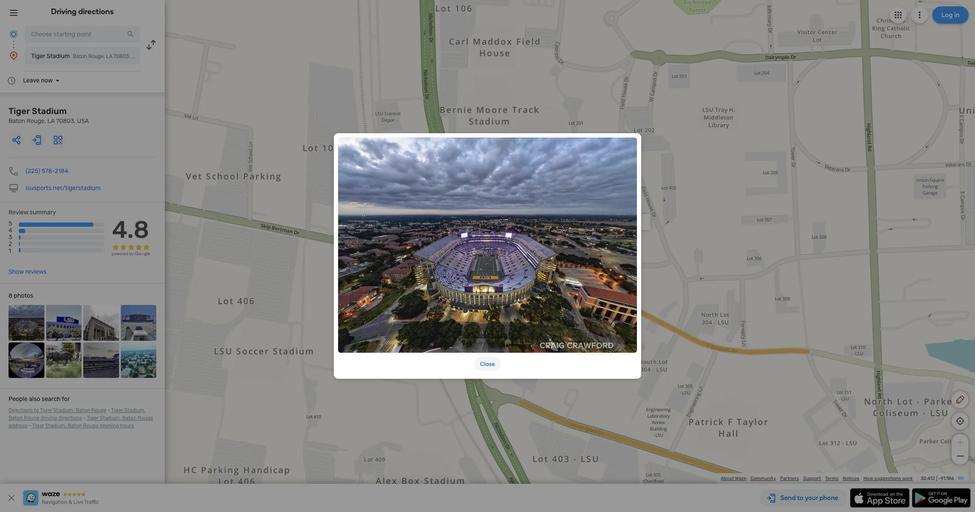 Task type: locate. For each thing, give the bounding box(es) containing it.
91.186
[[941, 476, 955, 481]]

rouge inside tiger stadium, baton rouge address
[[138, 415, 153, 421]]

stadium, for 70803,
[[595, 216, 618, 222]]

stadium down now
[[32, 106, 67, 116]]

-
[[939, 476, 941, 481]]

driving directions
[[51, 7, 114, 16]]

1 vertical spatial la
[[47, 117, 55, 125]]

la
[[106, 53, 112, 59], [47, 117, 55, 125], [600, 222, 607, 228]]

image 2 of tiger stadium, baton rouge image
[[46, 305, 82, 341]]

1 vertical spatial rouge,
[[27, 117, 46, 125]]

stadium,
[[595, 216, 618, 222], [53, 408, 74, 414], [124, 408, 146, 414], [100, 415, 121, 421], [45, 423, 66, 429]]

2 vertical spatial la
[[600, 222, 607, 228]]

0 vertical spatial directions
[[78, 7, 114, 16]]

baton
[[73, 53, 87, 59], [9, 117, 25, 125], [620, 216, 635, 222], [76, 408, 90, 414], [9, 415, 23, 421], [122, 415, 137, 421], [68, 423, 82, 429]]

0 horizontal spatial rouge,
[[27, 117, 46, 125]]

5
[[9, 220, 12, 227]]

1 vertical spatial stadium
[[32, 106, 67, 116]]

tiger stadium, baton rouge opening hours
[[32, 423, 134, 429]]

0 horizontal spatial 70803,
[[56, 117, 76, 125]]

directions
[[9, 408, 33, 414]]

zoom in image
[[956, 437, 966, 448]]

0 horizontal spatial la
[[47, 117, 55, 125]]

directions inside tiger stadium, baton rouge driving directions
[[58, 415, 82, 421]]

lsusports.net/tigerstadium
[[26, 185, 101, 192]]

stadium, inside tiger stadium, baton rouge address
[[100, 415, 121, 421]]

stadium up now
[[47, 53, 70, 60]]

tiger stadium, baton rouge driving directions link
[[9, 408, 146, 421]]

2 horizontal spatial 70803,
[[608, 222, 627, 228]]

tiger inside 'tiger stadium, baton rouge, la 70803, usa'
[[581, 216, 594, 222]]

30.412
[[921, 476, 936, 481]]

usa
[[132, 53, 142, 59], [77, 117, 89, 125], [628, 222, 639, 228]]

70803, inside 'tiger stadium, baton rouge, la 70803, usa'
[[608, 222, 627, 228]]

1 horizontal spatial 70803,
[[114, 53, 130, 59]]

2184
[[55, 167, 68, 175]]

1 vertical spatial directions
[[58, 415, 82, 421]]

lsusports.net/tigerstadium link
[[26, 185, 101, 192]]

tiger
[[31, 53, 45, 60], [9, 106, 30, 116], [581, 216, 594, 222], [40, 408, 52, 414], [111, 408, 123, 414], [87, 415, 99, 421], [32, 423, 44, 429]]

rouge for opening
[[83, 423, 99, 429]]

0 vertical spatial la
[[106, 53, 112, 59]]

rouge for address
[[138, 415, 153, 421]]

how
[[864, 476, 874, 481]]

directions up choose starting point text field
[[78, 7, 114, 16]]

summary
[[30, 209, 56, 216]]

1 vertical spatial usa
[[77, 117, 89, 125]]

image 7 of tiger stadium, baton rouge image
[[83, 342, 119, 378]]

rouge inside tiger stadium, baton rouge driving directions
[[24, 415, 39, 421]]

show reviews
[[9, 268, 47, 276]]

4.8
[[112, 216, 149, 244]]

2 vertical spatial rouge,
[[581, 222, 599, 228]]

to
[[34, 408, 39, 414]]

stadium, inside tiger stadium, baton rouge driving directions
[[124, 408, 146, 414]]

opening
[[100, 423, 119, 429]]

image 8 of tiger stadium, baton rouge image
[[121, 342, 156, 378]]

people
[[9, 396, 28, 403]]

stadium, for hours
[[45, 423, 66, 429]]

70803,
[[114, 53, 130, 59], [56, 117, 76, 125], [608, 222, 627, 228]]

2 vertical spatial usa
[[628, 222, 639, 228]]

navigation
[[42, 499, 67, 505]]

1 horizontal spatial la
[[106, 53, 112, 59]]

1
[[9, 248, 11, 255]]

stadium, inside 'tiger stadium, baton rouge, la 70803, usa'
[[595, 216, 618, 222]]

reviews
[[25, 268, 47, 276]]

tiger inside tiger stadium, baton rouge driving directions
[[111, 408, 123, 414]]

community
[[751, 476, 776, 481]]

Choose starting point text field
[[25, 26, 140, 43]]

2 horizontal spatial usa
[[628, 222, 639, 228]]

tiger stadium baton rouge, la 70803, usa
[[31, 53, 142, 60], [9, 106, 89, 125]]

2 horizontal spatial la
[[600, 222, 607, 228]]

about
[[721, 476, 734, 481]]

rouge,
[[88, 53, 105, 59], [27, 117, 46, 125], [581, 222, 599, 228]]

directions to tiger stadium, baton rouge
[[9, 408, 107, 414]]

now
[[41, 77, 53, 84]]

usa inside 'tiger stadium, baton rouge, la 70803, usa'
[[628, 222, 639, 228]]

directions
[[78, 7, 114, 16], [58, 415, 82, 421]]

rouge
[[91, 408, 107, 414], [24, 415, 39, 421], [138, 415, 153, 421], [83, 423, 99, 429]]

call image
[[9, 166, 19, 176]]

directions to tiger stadium, baton rouge link
[[9, 408, 107, 414]]

2 vertical spatial 70803,
[[608, 222, 627, 228]]

4
[[9, 227, 12, 234]]

directions down directions to tiger stadium, baton rouge link
[[58, 415, 82, 421]]

tiger stadium, baton rouge opening hours link
[[32, 423, 134, 429]]

la inside 'tiger stadium, baton rouge, la 70803, usa'
[[600, 222, 607, 228]]

notices
[[843, 476, 860, 481]]

location image
[[9, 50, 19, 61]]

(225)
[[26, 167, 40, 175]]

0 vertical spatial usa
[[132, 53, 142, 59]]

1 horizontal spatial usa
[[132, 53, 142, 59]]

stadium
[[47, 53, 70, 60], [32, 106, 67, 116]]

stadium, for directions
[[124, 408, 146, 414]]

for
[[62, 396, 70, 403]]

1 horizontal spatial rouge,
[[88, 53, 105, 59]]

current location image
[[9, 29, 19, 39]]

zoom out image
[[956, 451, 966, 461]]

link image
[[958, 475, 965, 481]]

&
[[69, 499, 72, 505]]

3
[[9, 234, 12, 241]]

2
[[9, 241, 12, 248]]

notices link
[[843, 476, 860, 481]]

2 horizontal spatial rouge,
[[581, 222, 599, 228]]

tiger stadium baton rouge, la 70803, usa down choose starting point text field
[[31, 53, 142, 60]]

about waze link
[[721, 476, 747, 481]]

tiger inside tiger stadium, baton rouge address
[[87, 415, 99, 421]]

review summary
[[9, 209, 56, 216]]

tiger stadium baton rouge, la 70803, usa down now
[[9, 106, 89, 125]]

8 photos
[[9, 292, 33, 300]]

image 3 of tiger stadium, baton rouge image
[[83, 305, 119, 341]]

leave
[[23, 77, 40, 84]]

computer image
[[9, 183, 19, 194]]

partners
[[781, 476, 800, 481]]



Task type: describe. For each thing, give the bounding box(es) containing it.
baton inside 'tiger stadium, baton rouge, la 70803, usa'
[[620, 216, 635, 222]]

5 4 3 2 1
[[9, 220, 12, 255]]

baton inside tiger stadium, baton rouge driving directions
[[9, 415, 23, 421]]

0 vertical spatial tiger stadium baton rouge, la 70803, usa
[[31, 53, 142, 60]]

community link
[[751, 476, 776, 481]]

tiger stadium, baton rouge address
[[9, 415, 153, 429]]

traffic
[[84, 499, 99, 505]]

review
[[9, 209, 28, 216]]

also
[[29, 396, 40, 403]]

support
[[804, 476, 822, 481]]

navigation & live traffic
[[42, 499, 99, 505]]

photos
[[14, 292, 33, 300]]

|
[[937, 476, 938, 481]]

search
[[42, 396, 61, 403]]

show
[[9, 268, 24, 276]]

578-
[[42, 167, 55, 175]]

driving
[[41, 415, 57, 421]]

address
[[9, 423, 27, 429]]

(225) 578-2184
[[26, 167, 68, 175]]

terms
[[826, 476, 839, 481]]

8
[[9, 292, 12, 300]]

tiger stadium, baton rouge address link
[[9, 415, 153, 429]]

tiger stadium, baton rouge, la 70803, usa
[[581, 216, 639, 228]]

0 horizontal spatial usa
[[77, 117, 89, 125]]

x image
[[6, 493, 17, 503]]

0 vertical spatial 70803,
[[114, 53, 130, 59]]

0 vertical spatial rouge,
[[88, 53, 105, 59]]

30.412 | -91.186
[[921, 476, 955, 481]]

live
[[74, 499, 83, 505]]

driving
[[51, 7, 77, 16]]

pencil image
[[956, 395, 966, 405]]

image 4 of tiger stadium, baton rouge image
[[121, 305, 156, 341]]

terms link
[[826, 476, 839, 481]]

how suggestions work link
[[864, 476, 913, 481]]

tiger stadium, baton rouge driving directions
[[9, 408, 146, 421]]

0 vertical spatial stadium
[[47, 53, 70, 60]]

1 vertical spatial 70803,
[[56, 117, 76, 125]]

image 1 of tiger stadium, baton rouge image
[[9, 305, 44, 341]]

image 6 of tiger stadium, baton rouge image
[[46, 342, 82, 378]]

work
[[903, 476, 913, 481]]

support link
[[804, 476, 822, 481]]

image 5 of tiger stadium, baton rouge image
[[9, 342, 44, 378]]

partners link
[[781, 476, 800, 481]]

baton inside tiger stadium, baton rouge address
[[122, 415, 137, 421]]

suggestions
[[875, 476, 902, 481]]

rouge, inside 'tiger stadium, baton rouge, la 70803, usa'
[[581, 222, 599, 228]]

(225) 578-2184 link
[[26, 167, 68, 175]]

about waze community partners support terms notices how suggestions work
[[721, 476, 913, 481]]

hours
[[120, 423, 134, 429]]

rouge for driving
[[24, 415, 39, 421]]

leave now
[[23, 77, 53, 84]]

waze
[[736, 476, 747, 481]]

1 vertical spatial tiger stadium baton rouge, la 70803, usa
[[9, 106, 89, 125]]

clock image
[[6, 76, 17, 86]]

people also search for
[[9, 396, 70, 403]]



Task type: vqa. For each thing, say whether or not it's contained in the screenshot.
tiger stadium, baton rouge driving directions link
yes



